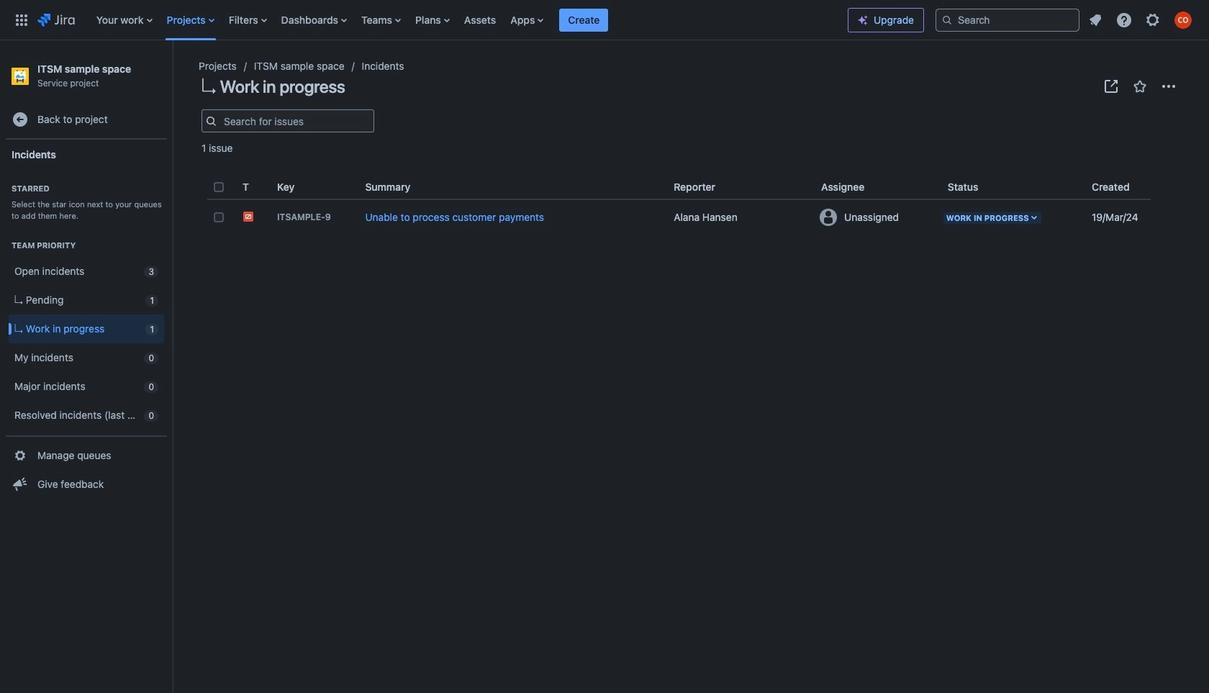 Task type: describe. For each thing, give the bounding box(es) containing it.
for system outages or incidents. created by jira service management. image
[[243, 211, 254, 222]]

sidebar navigation image
[[157, 58, 189, 86]]

actions image
[[1160, 78, 1177, 95]]

Search field
[[936, 8, 1080, 31]]

0 horizontal spatial list
[[89, 0, 848, 40]]



Task type: vqa. For each thing, say whether or not it's contained in the screenshot.
work in the "Dropdown Button"
no



Task type: locate. For each thing, give the bounding box(es) containing it.
star image
[[1131, 78, 1149, 95]]

search image
[[941, 14, 953, 26]]

starred group
[[6, 168, 167, 226]]

1 vertical spatial heading
[[6, 240, 167, 251]]

heading for starred group
[[6, 183, 167, 194]]

list item
[[559, 0, 608, 40]]

None search field
[[936, 8, 1080, 31]]

1 horizontal spatial list
[[1082, 7, 1201, 33]]

appswitcher icon image
[[13, 11, 30, 28]]

group
[[6, 436, 167, 503]]

settings image
[[1144, 11, 1162, 28]]

heading
[[6, 183, 167, 194], [6, 240, 167, 251]]

heading for 'team priority' group
[[6, 240, 167, 251]]

primary element
[[9, 0, 848, 40]]

1 heading from the top
[[6, 183, 167, 194]]

Search for issues field
[[220, 111, 374, 131]]

team priority group
[[6, 226, 167, 436]]

notifications image
[[1087, 11, 1104, 28]]

jira image
[[37, 11, 75, 28], [37, 11, 75, 28]]

0 vertical spatial heading
[[6, 183, 167, 194]]

list
[[89, 0, 848, 40], [1082, 7, 1201, 33]]

help image
[[1116, 11, 1133, 28]]

your profile and settings image
[[1175, 11, 1192, 28]]

banner
[[0, 0, 1209, 40]]

2 heading from the top
[[6, 240, 167, 251]]



